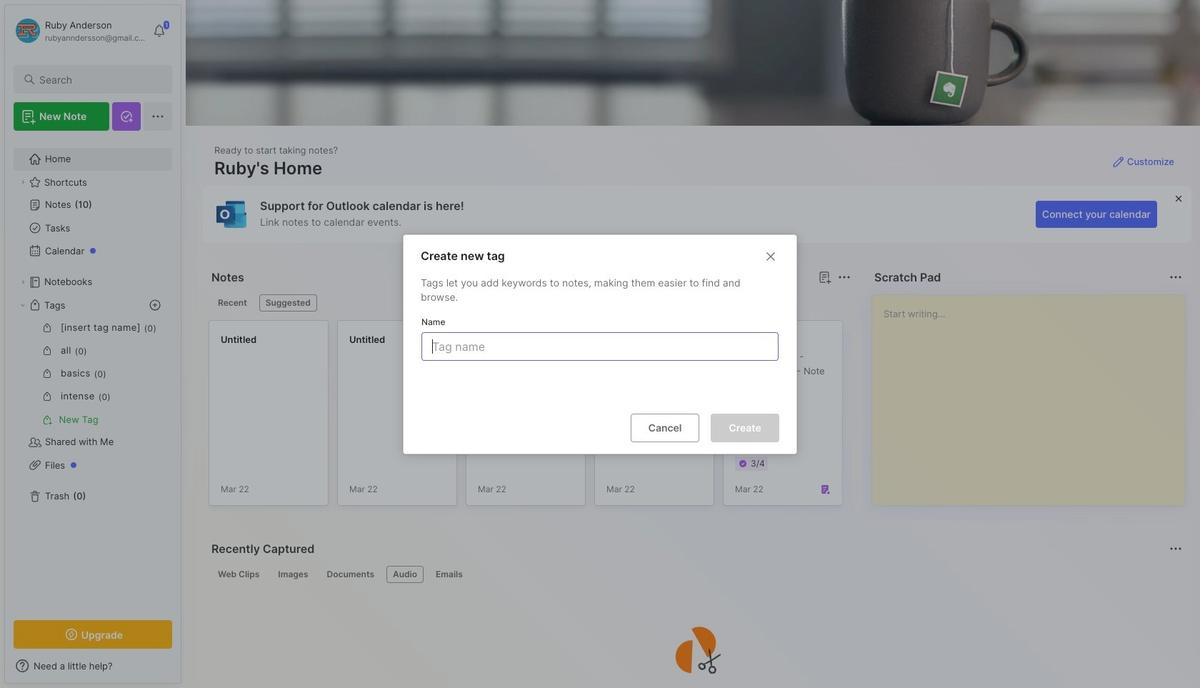 Task type: locate. For each thing, give the bounding box(es) containing it.
tree
[[5, 139, 181, 608]]

Search text field
[[39, 73, 159, 86]]

tab list
[[212, 295, 849, 312], [212, 566, 1181, 583]]

None search field
[[39, 71, 159, 88]]

1 vertical spatial tab list
[[212, 566, 1181, 583]]

main element
[[0, 0, 186, 688]]

group
[[14, 317, 172, 431]]

row group
[[209, 320, 1201, 515]]

none search field inside "main" element
[[39, 71, 159, 88]]

0 vertical spatial tab list
[[212, 295, 849, 312]]

tab
[[212, 295, 254, 312], [259, 295, 317, 312], [212, 566, 266, 583], [272, 566, 315, 583], [321, 566, 381, 583], [387, 566, 424, 583], [430, 566, 470, 583]]



Task type: vqa. For each thing, say whether or not it's contained in the screenshot.
5
no



Task type: describe. For each thing, give the bounding box(es) containing it.
tree inside "main" element
[[5, 139, 181, 608]]

group inside tree
[[14, 317, 172, 431]]

2 tab list from the top
[[212, 566, 1181, 583]]

expand tags image
[[19, 301, 27, 310]]

Start writing… text field
[[884, 295, 1185, 494]]

Tag name text field
[[431, 333, 773, 360]]

close image
[[763, 248, 780, 265]]

1 tab list from the top
[[212, 295, 849, 312]]

expand notebooks image
[[19, 278, 27, 287]]



